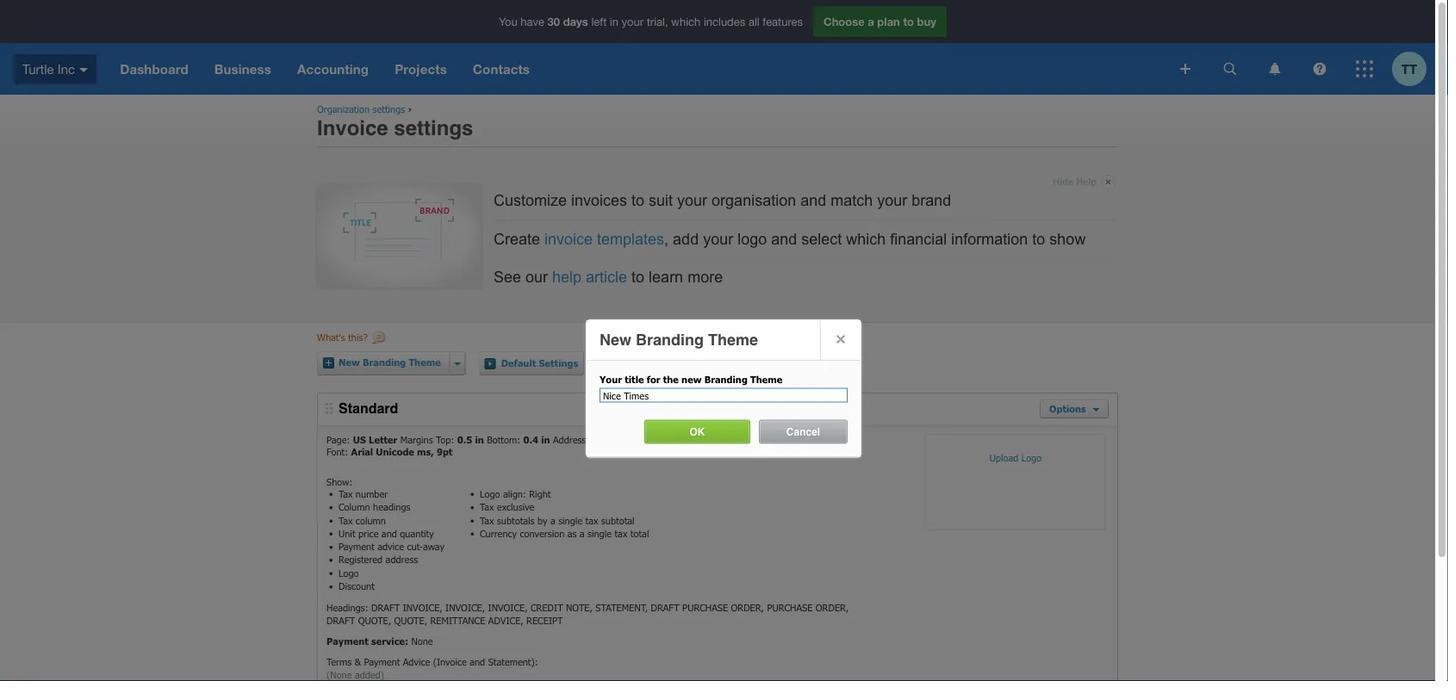 Task type: vqa. For each thing, say whether or not it's contained in the screenshot.
ORDER,
yes



Task type: describe. For each thing, give the bounding box(es) containing it.
new branding theme link
[[321, 351, 450, 375]]

what's this? link
[[317, 332, 388, 347]]

show
[[1050, 230, 1086, 248]]

1 invoice, from the left
[[403, 602, 443, 614]]

your right suit
[[677, 192, 708, 209]]

in left address
[[541, 434, 550, 446]]

a inside tt banner
[[868, 15, 875, 28]]

standard
[[339, 401, 398, 416]]

1 horizontal spatial draft
[[371, 602, 400, 614]]

see our help article to learn more
[[494, 268, 723, 286]]

0 horizontal spatial draft
[[327, 615, 355, 626]]

1 vertical spatial new
[[339, 357, 360, 368]]

payment inside terms & payment advice (invoice and statement): (none added)
[[364, 657, 400, 668]]

your
[[600, 374, 622, 386]]

customize
[[494, 192, 567, 209]]

default settings link
[[479, 351, 585, 376]]

what's
[[317, 332, 345, 343]]

1 0.4 from the left
[[524, 434, 539, 446]]

margins
[[401, 434, 433, 446]]

bottom:
[[487, 434, 521, 446]]

inc inside 'popup button'
[[58, 61, 75, 76]]

Your title for the new Branding Theme text field
[[600, 388, 848, 403]]

advice
[[378, 541, 404, 553]]

discount
[[339, 581, 375, 592]]

font:
[[327, 446, 348, 458]]

reminders
[[774, 357, 825, 369]]

1 vertical spatial settings
[[394, 116, 473, 139]]

you have 30 days left in your trial, which includes all features
[[499, 15, 803, 28]]

address
[[386, 554, 418, 566]]

2 vertical spatial branding
[[705, 374, 748, 386]]

invoices
[[571, 192, 627, 209]]

days
[[563, 15, 588, 28]]

1 quote, from the left
[[358, 615, 391, 626]]

invoice
[[545, 230, 593, 248]]

match
[[831, 192, 873, 209]]

credit
[[531, 602, 563, 614]]

remittance
[[430, 615, 486, 626]]

brand
[[912, 192, 952, 209]]

your title for the new branding theme
[[600, 374, 783, 386]]

0 horizontal spatial tax
[[586, 515, 598, 526]]

letter
[[369, 434, 398, 446]]

includes
[[704, 15, 746, 28]]

your left "brand"
[[877, 192, 908, 209]]

organisation
[[712, 192, 796, 209]]

ms,
[[417, 446, 434, 458]]

advice,
[[488, 615, 524, 626]]

2 horizontal spatial draft
[[651, 602, 680, 614]]

turtle inside 'popup button'
[[22, 61, 54, 76]]

0.5
[[457, 434, 472, 446]]

contact
[[779, 434, 816, 446]]

learn
[[649, 268, 684, 286]]

the
[[663, 374, 679, 386]]

features
[[763, 15, 803, 28]]

1 horizontal spatial a
[[580, 528, 585, 540]]

service:
[[371, 636, 408, 647]]

turtle inside "contact details turtle inc upload logo"
[[779, 446, 803, 458]]

1 vertical spatial which
[[846, 230, 886, 248]]

unit
[[339, 528, 356, 540]]

new
[[682, 374, 702, 386]]

(none
[[327, 669, 352, 681]]

address
[[553, 434, 586, 446]]

navigation inside tt banner
[[107, 43, 1169, 95]]

none
[[411, 636, 433, 647]]

subtotals
[[497, 515, 535, 526]]

financial
[[890, 230, 947, 248]]

logo inside show: tax number column headings tax column unit price and quantity payment advice cut-away registered address logo discount
[[339, 567, 359, 579]]

ok
[[690, 426, 705, 438]]

tt banner
[[0, 0, 1436, 95]]

align:
[[503, 488, 526, 500]]

left
[[592, 15, 607, 28]]

9pt
[[437, 446, 453, 458]]

added)
[[355, 669, 384, 681]]

organization
[[317, 103, 370, 115]]

to left learn
[[632, 268, 645, 286]]

help article link
[[552, 268, 627, 286]]

,
[[665, 230, 669, 248]]

0 horizontal spatial svg image
[[1270, 62, 1281, 75]]

price
[[358, 528, 379, 540]]

0 vertical spatial settings
[[373, 103, 405, 115]]

default
[[501, 357, 536, 369]]

and inside terms & payment advice (invoice and statement): (none added)
[[470, 657, 485, 668]]

0 vertical spatial single
[[559, 515, 583, 526]]

create invoice templates , add your logo and select which financial information to show
[[494, 230, 1086, 248]]

1 horizontal spatial tax
[[615, 528, 628, 540]]

trial,
[[647, 15, 668, 28]]

right
[[529, 488, 551, 500]]

in inside tt banner
[[610, 15, 619, 28]]

arial
[[351, 446, 373, 458]]

30
[[548, 15, 560, 28]]

2 vertical spatial theme
[[751, 374, 783, 386]]

in right 0.5
[[475, 434, 484, 446]]

add
[[673, 230, 699, 248]]

1 purchase from the left
[[683, 602, 728, 614]]

hide help link
[[1053, 171, 1116, 192]]

logo inside logo align:                                      right tax                 exclusive tax subtotals                                                  by a single tax subtotal currency conversion as                                                          a single tax total
[[480, 488, 500, 500]]

payment inside show: tax number column headings tax column unit price and quantity payment advice cut-away registered address logo discount
[[339, 541, 375, 553]]

statement,
[[596, 602, 648, 614]]

note,
[[566, 602, 593, 614]]

headings:
[[327, 602, 369, 614]]

receipt
[[527, 615, 563, 626]]

logo align:                                      right tax                 exclusive tax subtotals                                                  by a single tax subtotal currency conversion as                                                          a single tax total
[[480, 488, 649, 540]]

&
[[355, 657, 361, 668]]

3 invoice, from the left
[[488, 602, 528, 614]]

1 vertical spatial theme
[[409, 357, 441, 368]]

page:
[[327, 434, 350, 446]]

invoice inside organization settings › invoice settings
[[317, 116, 388, 139]]

conversion
[[520, 528, 565, 540]]

1 horizontal spatial new
[[600, 331, 632, 349]]

padding:
[[589, 434, 626, 446]]

what's this?
[[317, 332, 368, 343]]

cut-
[[407, 541, 423, 553]]



Task type: locate. For each thing, give the bounding box(es) containing it.
hide
[[1053, 176, 1074, 187]]

page: us letter margins top: 0.5 in bottom: 0.4 in address padding: 0.4 in font: arial unicode ms,               9pt
[[327, 434, 655, 458]]

payment services
[[610, 357, 694, 369]]

0 vertical spatial turtle
[[22, 61, 54, 76]]

1 order, from the left
[[731, 602, 764, 614]]

0 horizontal spatial quote,
[[358, 615, 391, 626]]

a right by
[[551, 515, 556, 526]]

invoice inside 'invoice reminders' link
[[736, 357, 771, 369]]

0 vertical spatial new
[[600, 331, 632, 349]]

your right add
[[703, 230, 734, 248]]

payment up title
[[610, 357, 652, 369]]

(invoice
[[433, 657, 467, 668]]

2 order, from the left
[[816, 602, 849, 614]]

svg image inside turtle inc 'popup button'
[[79, 68, 88, 72]]

you
[[499, 15, 518, 28]]

column
[[356, 515, 386, 526]]

to
[[904, 15, 914, 28], [632, 192, 645, 209], [1033, 230, 1046, 248], [632, 268, 645, 286]]

your inside tt banner
[[622, 15, 644, 28]]

quote,
[[358, 615, 391, 626], [394, 615, 427, 626]]

your left trial,
[[622, 15, 644, 28]]

new branding theme up the services
[[600, 331, 758, 349]]

see
[[494, 268, 521, 286]]

and right logo
[[771, 230, 797, 248]]

1 horizontal spatial order,
[[816, 602, 849, 614]]

2 horizontal spatial invoice,
[[488, 602, 528, 614]]

currency
[[480, 528, 517, 540]]

and up advice
[[382, 528, 397, 540]]

2 invoice, from the left
[[446, 602, 485, 614]]

to left suit
[[632, 192, 645, 209]]

1 vertical spatial logo
[[480, 488, 500, 500]]

1 horizontal spatial invoice,
[[446, 602, 485, 614]]

plan
[[878, 15, 900, 28]]

details
[[819, 434, 852, 446]]

0 horizontal spatial logo
[[339, 567, 359, 579]]

0 horizontal spatial order,
[[731, 602, 764, 614]]

1 horizontal spatial 0.4
[[629, 434, 644, 446]]

0 vertical spatial which
[[671, 15, 701, 28]]

payment up added)
[[364, 657, 400, 668]]

settings
[[373, 103, 405, 115], [394, 116, 473, 139]]

tax left subtotal
[[586, 515, 598, 526]]

which right trial,
[[671, 15, 701, 28]]

new branding theme inside the new branding theme link
[[339, 357, 441, 368]]

1 vertical spatial single
[[588, 528, 612, 540]]

logo right upload
[[1022, 452, 1042, 464]]

logo left align:
[[480, 488, 500, 500]]

branding
[[636, 331, 704, 349], [363, 357, 406, 368], [705, 374, 748, 386]]

0.4 right padding:
[[629, 434, 644, 446]]

turtle inc button
[[0, 43, 107, 95]]

branding up the services
[[636, 331, 704, 349]]

which
[[671, 15, 701, 28], [846, 230, 886, 248]]

quote, up 'none'
[[394, 615, 427, 626]]

0 horizontal spatial turtle
[[22, 61, 54, 76]]

tax
[[586, 515, 598, 526], [615, 528, 628, 540]]

registered
[[339, 554, 383, 566]]

1 vertical spatial inc
[[806, 446, 819, 458]]

and inside show: tax number column headings tax column unit price and quantity payment advice cut-away registered address logo discount
[[382, 528, 397, 540]]

to inside tt banner
[[904, 15, 914, 28]]

headings: draft invoice,             invoice,             invoice,             credit note,             statement,             draft purchase order,                         purchase order, draft quote,                         quote,             remittance advice,             receipt
[[327, 602, 849, 626]]

0 horizontal spatial inc
[[58, 61, 75, 76]]

0 horizontal spatial invoice,
[[403, 602, 443, 614]]

2 vertical spatial logo
[[339, 567, 359, 579]]

invoice reminders link
[[719, 351, 842, 376]]

2 0.4 from the left
[[629, 434, 644, 446]]

theme
[[708, 331, 758, 349], [409, 357, 441, 368], [751, 374, 783, 386]]

tax down subtotal
[[615, 528, 628, 540]]

new down what's this? link
[[339, 357, 360, 368]]

default settings
[[501, 357, 578, 369]]

theme up invoice reminders at the bottom
[[708, 331, 758, 349]]

1 horizontal spatial quote,
[[394, 615, 427, 626]]

number
[[356, 488, 388, 500]]

logo inside "contact details turtle inc upload logo"
[[1022, 452, 1042, 464]]

1 vertical spatial a
[[551, 515, 556, 526]]

show:
[[327, 476, 353, 488]]

0 horizontal spatial invoice
[[317, 116, 388, 139]]

1 vertical spatial invoice
[[736, 357, 771, 369]]

new
[[600, 331, 632, 349], [339, 357, 360, 368]]

buy
[[917, 15, 937, 28]]

as
[[568, 528, 577, 540]]

unicode
[[376, 446, 414, 458]]

1 horizontal spatial purchase
[[767, 602, 813, 614]]

0 horizontal spatial new
[[339, 357, 360, 368]]

0 vertical spatial logo
[[1022, 452, 1042, 464]]

and right "(invoice"
[[470, 657, 485, 668]]

2 horizontal spatial logo
[[1022, 452, 1042, 464]]

tt
[[1402, 61, 1418, 77]]

inc inside "contact details turtle inc upload logo"
[[806, 446, 819, 458]]

upload
[[990, 452, 1019, 464]]

0 vertical spatial inc
[[58, 61, 75, 76]]

payment up registered
[[339, 541, 375, 553]]

1 horizontal spatial invoice
[[736, 357, 771, 369]]

›
[[408, 103, 412, 115]]

1 horizontal spatial svg image
[[1356, 60, 1374, 78]]

1 vertical spatial turtle
[[779, 446, 803, 458]]

choose
[[824, 15, 865, 28]]

organization settings › invoice settings
[[317, 103, 473, 139]]

in
[[610, 15, 619, 28], [475, 434, 484, 446], [541, 434, 550, 446], [646, 434, 655, 446]]

1 horizontal spatial inc
[[806, 446, 819, 458]]

your
[[622, 15, 644, 28], [677, 192, 708, 209], [877, 192, 908, 209], [703, 230, 734, 248]]

settings
[[539, 357, 578, 369]]

this?
[[348, 332, 368, 343]]

away
[[423, 541, 445, 553]]

0 vertical spatial tax
[[586, 515, 598, 526]]

new up your
[[600, 331, 632, 349]]

1 horizontal spatial new branding theme
[[600, 331, 758, 349]]

settings down ›
[[394, 116, 473, 139]]

0 vertical spatial theme
[[708, 331, 758, 349]]

in right left on the top left of page
[[610, 15, 619, 28]]

turtle
[[22, 61, 54, 76], [779, 446, 803, 458]]

navigation
[[107, 43, 1169, 95]]

suit
[[649, 192, 673, 209]]

settings left ›
[[373, 103, 405, 115]]

new branding theme
[[600, 331, 758, 349], [339, 357, 441, 368]]

0 vertical spatial branding
[[636, 331, 704, 349]]

1 horizontal spatial single
[[588, 528, 612, 540]]

logo
[[738, 230, 767, 248]]

draft up service:
[[371, 602, 400, 614]]

turtle inc
[[22, 61, 75, 76]]

1 horizontal spatial which
[[846, 230, 886, 248]]

help
[[1077, 176, 1097, 187]]

single up as
[[559, 515, 583, 526]]

payment service: none
[[327, 636, 433, 647]]

quote, up payment service: none
[[358, 615, 391, 626]]

to left show
[[1033, 230, 1046, 248]]

branding up the your title for the new branding theme text box
[[705, 374, 748, 386]]

choose a plan to buy
[[824, 15, 937, 28]]

headings
[[373, 502, 411, 513]]

branding down this?
[[363, 357, 406, 368]]

draft right statement,
[[651, 602, 680, 614]]

1 horizontal spatial logo
[[480, 488, 500, 500]]

0 horizontal spatial purchase
[[683, 602, 728, 614]]

payment services link
[[594, 351, 711, 376]]

0 horizontal spatial 0.4
[[524, 434, 539, 446]]

a right as
[[580, 528, 585, 540]]

options
[[1050, 403, 1089, 415]]

1 vertical spatial tax
[[615, 528, 628, 540]]

hide help
[[1053, 176, 1097, 187]]

0.4 right bottom:
[[524, 434, 539, 446]]

new branding theme down this?
[[339, 357, 441, 368]]

svg image
[[1356, 60, 1374, 78], [1270, 62, 1281, 75]]

terms
[[327, 657, 352, 668]]

to left buy
[[904, 15, 914, 28]]

help
[[552, 268, 582, 286]]

and left match
[[801, 192, 827, 209]]

theme down invoice reminders at the bottom
[[751, 374, 783, 386]]

2 horizontal spatial a
[[868, 15, 875, 28]]

0 horizontal spatial which
[[671, 15, 701, 28]]

0 vertical spatial invoice
[[317, 116, 388, 139]]

services
[[655, 357, 694, 369]]

invoice, up advice,
[[488, 602, 528, 614]]

svg image
[[1224, 62, 1237, 75], [1314, 62, 1327, 75], [1181, 64, 1191, 74], [79, 68, 88, 72]]

0 horizontal spatial new branding theme
[[339, 357, 441, 368]]

for
[[647, 374, 661, 386]]

invoice up the your title for the new branding theme text box
[[736, 357, 771, 369]]

all
[[749, 15, 760, 28]]

which down match
[[846, 230, 886, 248]]

0 horizontal spatial a
[[551, 515, 556, 526]]

invoice down organization settings link
[[317, 116, 388, 139]]

a left plan
[[868, 15, 875, 28]]

2 quote, from the left
[[394, 615, 427, 626]]

payment up terms
[[327, 636, 369, 647]]

1 vertical spatial branding
[[363, 357, 406, 368]]

invoice reminders
[[736, 357, 825, 369]]

advice
[[403, 657, 430, 668]]

1 vertical spatial new branding theme
[[339, 357, 441, 368]]

2 vertical spatial a
[[580, 528, 585, 540]]

in right padding:
[[646, 434, 655, 446]]

show: tax number column headings tax column unit price and quantity payment advice cut-away registered address logo discount
[[327, 476, 445, 592]]

total
[[631, 528, 649, 540]]

ok link
[[645, 420, 751, 444]]

1 horizontal spatial turtle
[[779, 446, 803, 458]]

article
[[586, 268, 627, 286]]

0 vertical spatial a
[[868, 15, 875, 28]]

by
[[538, 515, 548, 526]]

invoice templates link
[[545, 230, 665, 248]]

0 vertical spatial new branding theme
[[600, 331, 758, 349]]

exclusive
[[497, 502, 535, 513]]

invoice, up 'none'
[[403, 602, 443, 614]]

our
[[526, 268, 548, 286]]

2 purchase from the left
[[767, 602, 813, 614]]

0 horizontal spatial single
[[559, 515, 583, 526]]

column
[[339, 502, 370, 513]]

draft down headings:
[[327, 615, 355, 626]]

invoice, up remittance
[[446, 602, 485, 614]]

which inside tt banner
[[671, 15, 701, 28]]

theme up margins
[[409, 357, 441, 368]]

and
[[801, 192, 827, 209], [771, 230, 797, 248], [382, 528, 397, 540], [470, 657, 485, 668]]

logo up discount
[[339, 567, 359, 579]]

single down subtotal
[[588, 528, 612, 540]]

a
[[868, 15, 875, 28], [551, 515, 556, 526], [580, 528, 585, 540]]

cancel
[[787, 426, 821, 438]]

logo
[[1022, 452, 1042, 464], [480, 488, 500, 500], [339, 567, 359, 579]]



